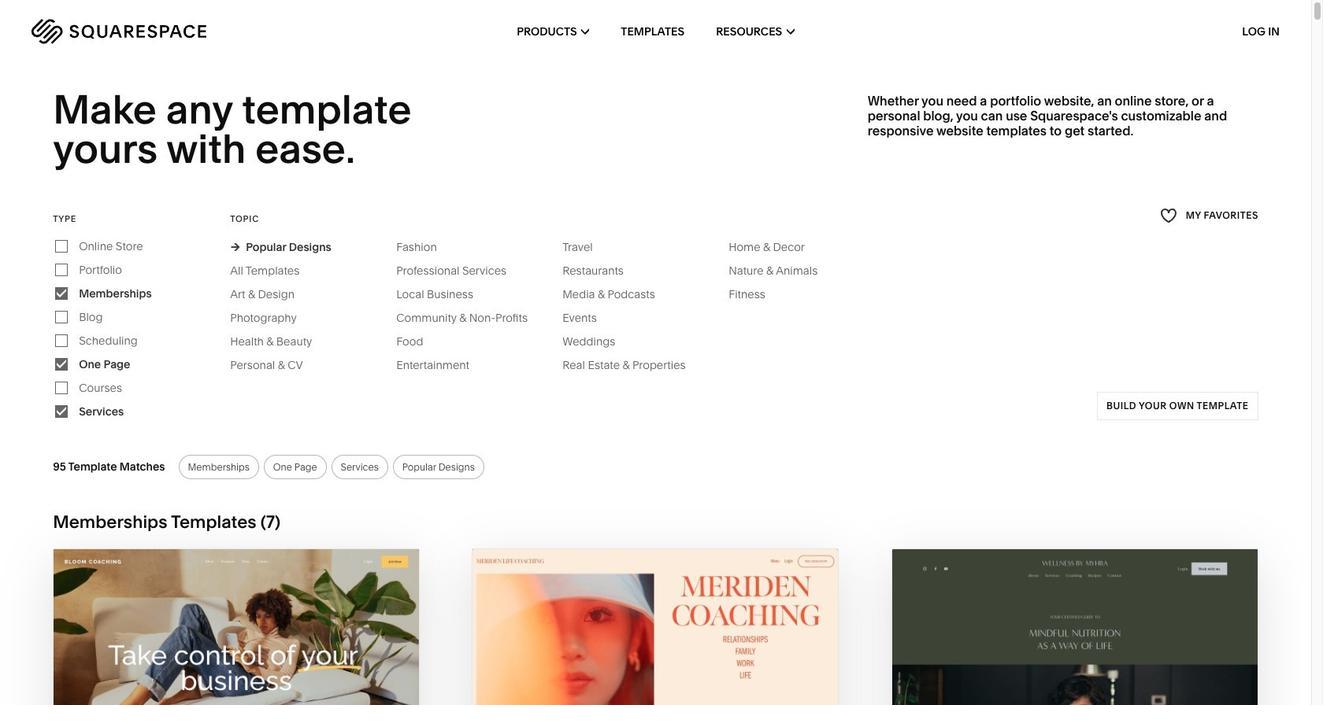 Task type: describe. For each thing, give the bounding box(es) containing it.
meriden image
[[473, 550, 839, 706]]

myhra image
[[892, 550, 1258, 706]]



Task type: vqa. For each thing, say whether or not it's contained in the screenshot.
Meriden image
yes



Task type: locate. For each thing, give the bounding box(es) containing it.
bloom image
[[54, 550, 419, 706]]



